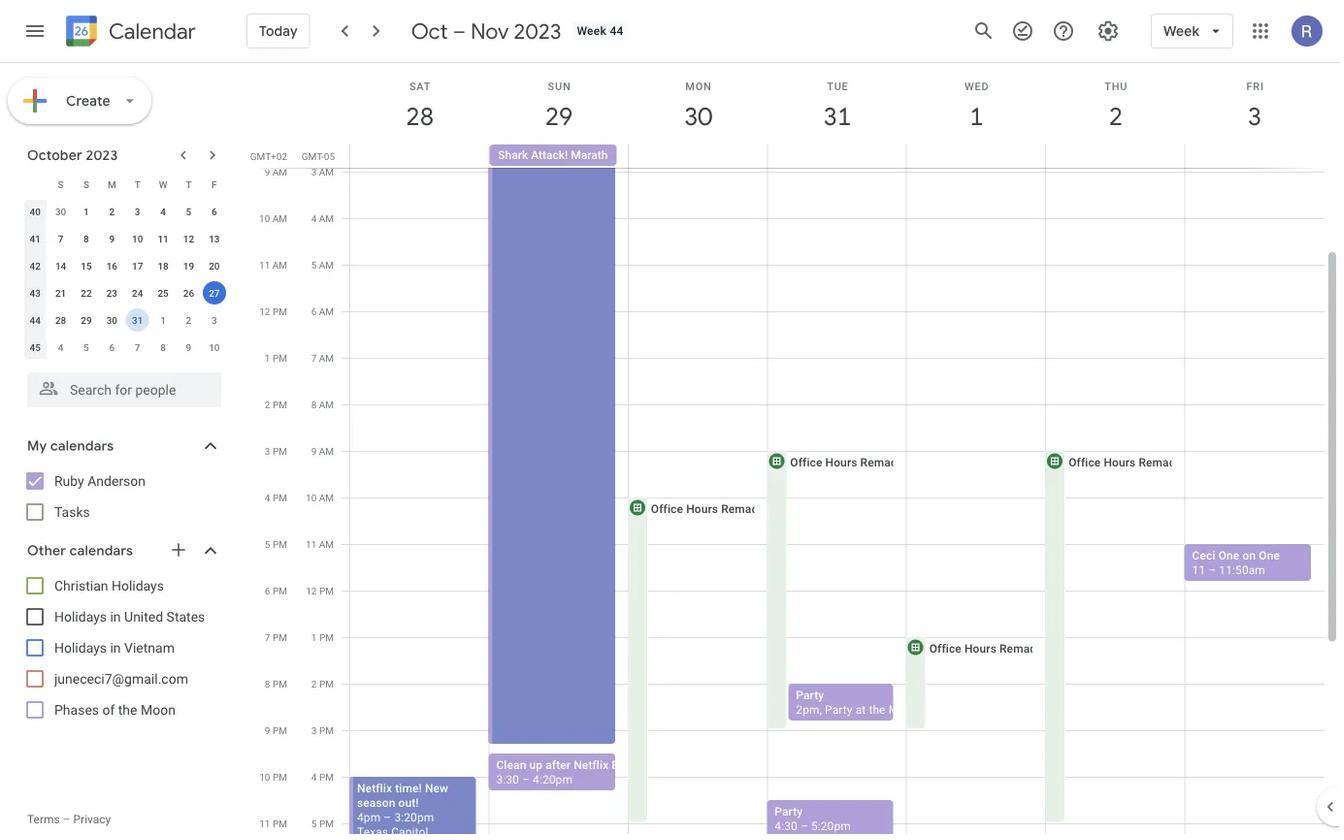 Task type: describe. For each thing, give the bounding box(es) containing it.
1 horizontal spatial 28
[[405, 100, 433, 132]]

18
[[158, 260, 169, 272]]

my calendars
[[27, 438, 114, 455]]

26
[[183, 287, 194, 299]]

44 inside row group
[[30, 314, 41, 326]]

43
[[30, 287, 41, 299]]

2 link
[[1094, 94, 1138, 139]]

21
[[55, 287, 66, 299]]

8 am
[[311, 399, 334, 411]]

tue 31
[[823, 80, 850, 132]]

1 vertical spatial 4 pm
[[311, 772, 334, 783]]

6 for 6 pm
[[265, 585, 270, 597]]

20
[[209, 260, 220, 272]]

attack!
[[531, 149, 568, 162]]

wed 1
[[965, 80, 990, 132]]

ceci
[[1193, 549, 1216, 562]]

october 2023 grid
[[18, 171, 227, 361]]

netflix time! new season out! 4pm – 3:20pm
[[357, 782, 449, 825]]

party for party 4:30 – 5:20pm
[[775, 805, 803, 819]]

privacy
[[73, 813, 111, 827]]

– inside party 4:30 – 5:20pm
[[801, 820, 808, 833]]

8 for november 8 element
[[160, 342, 166, 353]]

sat 28
[[405, 80, 433, 132]]

0 vertical spatial 12 pm
[[259, 306, 287, 317]]

6 for november 6 element
[[109, 342, 115, 353]]

15 element
[[75, 254, 98, 278]]

17 element
[[126, 254, 149, 278]]

30 element
[[100, 309, 124, 332]]

2 right 8 pm
[[311, 678, 317, 690]]

october 2023
[[27, 147, 118, 164]]

row containing 43
[[22, 280, 227, 307]]

4 left november 5 element on the left
[[58, 342, 63, 353]]

thu
[[1105, 80, 1128, 92]]

1 horizontal spatial 5 pm
[[311, 818, 334, 830]]

0 vertical spatial 2023
[[514, 17, 561, 45]]

5 up 12 element
[[186, 206, 191, 217]]

tasks
[[54, 504, 90, 520]]

binge
[[612, 759, 642, 772]]

september 30 element
[[49, 200, 72, 223]]

mon
[[686, 80, 712, 92]]

privacy link
[[73, 813, 111, 827]]

23
[[106, 287, 117, 299]]

f
[[212, 179, 217, 190]]

3:20pm
[[394, 811, 434, 825]]

5 am
[[311, 259, 334, 271]]

13
[[209, 233, 220, 245]]

anderson
[[88, 473, 146, 489]]

31 inside 31 element
[[132, 314, 143, 326]]

Search for people text field
[[39, 373, 210, 408]]

november 7 element
[[126, 336, 149, 359]]

november 5 element
[[75, 336, 98, 359]]

holidays for vietnam
[[54, 640, 107, 656]]

gmt-05
[[302, 150, 335, 162]]

november 2 element
[[177, 309, 200, 332]]

5 down the 4 am
[[311, 259, 317, 271]]

6 pm
[[265, 585, 287, 597]]

today
[[259, 22, 298, 40]]

2 vertical spatial 12
[[306, 585, 317, 597]]

calendar heading
[[105, 18, 196, 45]]

shark attack! marathon
[[498, 149, 621, 162]]

christian
[[54, 578, 108, 594]]

fri
[[1247, 80, 1265, 92]]

add other calendars image
[[169, 541, 188, 560]]

11 inside row group
[[158, 233, 169, 245]]

0 horizontal spatial 2023
[[86, 147, 118, 164]]

1 horizontal spatial 2 pm
[[311, 678, 334, 690]]

– inside "clean up after netflix binge 3:30 – 4:20pm"
[[522, 773, 530, 787]]

1 right 31 element
[[160, 314, 166, 326]]

12 inside october 2023 grid
[[183, 233, 194, 245]]

party for party
[[796, 689, 824, 702]]

1 right november 10 element
[[265, 352, 270, 364]]

party 4:30 – 5:20pm
[[775, 805, 851, 833]]

row containing 42
[[22, 252, 227, 280]]

time!
[[395, 782, 422, 795]]

6 for 6 am
[[311, 306, 317, 317]]

29 link
[[537, 94, 582, 139]]

9 pm
[[265, 725, 287, 737]]

netflix inside the 'netflix time! new season out! 4pm – 3:20pm'
[[357, 782, 392, 795]]

11 inside ceci one on one 11 – 11:50am
[[1193, 563, 1206, 577]]

0 horizontal spatial 9 am
[[265, 166, 287, 178]]

in for united
[[110, 609, 121, 625]]

– inside the 'netflix time! new season out! 4pm – 3:20pm'
[[384, 811, 391, 825]]

row containing 44
[[22, 307, 227, 334]]

15
[[81, 260, 92, 272]]

9 left 10 element
[[109, 233, 115, 245]]

november 1 element
[[151, 309, 175, 332]]

0 horizontal spatial 3 pm
[[265, 446, 287, 457]]

1 horizontal spatial 3 pm
[[311, 725, 334, 737]]

holidays for united
[[54, 609, 107, 625]]

8 pm
[[265, 678, 287, 690]]

states
[[167, 609, 205, 625]]

week button
[[1151, 8, 1234, 54]]

16 element
[[100, 254, 124, 278]]

10 left the 4 am
[[259, 213, 270, 224]]

4 am
[[311, 213, 334, 224]]

8 for 8 am
[[311, 399, 317, 411]]

oct – nov 2023
[[411, 17, 561, 45]]

create button
[[8, 78, 151, 124]]

1 right september 30 element
[[84, 206, 89, 217]]

2 s from the left
[[83, 179, 89, 190]]

shark attack! marathon button
[[490, 145, 621, 166]]

marathon
[[571, 149, 621, 162]]

1 office hours remade cell from the left
[[627, 32, 768, 835]]

11 element
[[151, 227, 175, 250]]

9 left november 10 element
[[186, 342, 191, 353]]

11:50am
[[1219, 563, 1266, 577]]

week 44
[[577, 24, 624, 38]]

1 horizontal spatial 10 am
[[306, 492, 334, 504]]

3 office hours remade cell from the left
[[1045, 32, 1186, 835]]

19 element
[[177, 254, 200, 278]]

november 6 element
[[100, 336, 124, 359]]

10 down 8 am
[[306, 492, 317, 504]]

– inside ceci one on one 11 – 11:50am
[[1209, 563, 1217, 577]]

05
[[324, 150, 335, 162]]

2 office hours remade cell from the left
[[905, 32, 1046, 835]]

thu 2
[[1105, 80, 1128, 132]]

christian holidays
[[54, 578, 164, 594]]

1 horizontal spatial 44
[[610, 24, 624, 38]]

terms
[[27, 813, 60, 827]]

5 up 6 pm
[[265, 539, 270, 550]]

shark
[[498, 149, 528, 162]]

21 element
[[49, 281, 72, 305]]

31 element
[[126, 309, 149, 332]]

27
[[209, 287, 220, 299]]

main drawer image
[[23, 19, 47, 43]]

3 am
[[311, 166, 334, 178]]

7 am
[[311, 352, 334, 364]]

row containing s
[[22, 171, 227, 198]]

16
[[106, 260, 117, 272]]

0 horizontal spatial 1 pm
[[265, 352, 287, 364]]

22
[[81, 287, 92, 299]]

calendar
[[109, 18, 196, 45]]

5:20pm
[[811, 820, 851, 833]]

other calendars button
[[4, 536, 241, 567]]

7 for 7 pm
[[265, 632, 270, 644]]

nov
[[471, 17, 509, 45]]

week for week
[[1164, 22, 1200, 40]]

ruby anderson
[[54, 473, 146, 489]]

row containing office hours remade
[[342, 32, 1325, 835]]

2 left november 3 element
[[186, 314, 191, 326]]

42
[[30, 260, 41, 272]]

of
[[102, 702, 115, 718]]

cell containing ceci one on one
[[1185, 32, 1325, 835]]

calendars for other calendars
[[70, 543, 133, 560]]

30 for "30" element
[[106, 314, 117, 326]]

other calendars
[[27, 543, 133, 560]]

10 left 11 element on the left top of the page
[[132, 233, 143, 245]]

29 inside october 2023 grid
[[81, 314, 92, 326]]

cell containing clean up after netflix binge
[[489, 32, 642, 835]]

m
[[108, 179, 116, 190]]

41
[[30, 233, 41, 245]]

4 right 10 pm at bottom left
[[311, 772, 317, 783]]

45
[[30, 342, 41, 353]]

1 link
[[955, 94, 999, 139]]

10 element
[[126, 227, 149, 250]]

grid containing 28
[[248, 32, 1340, 835]]

w
[[159, 179, 167, 190]]

30 inside mon 30
[[683, 100, 711, 132]]

25
[[158, 287, 169, 299]]

3 inside fri 3
[[1247, 100, 1261, 132]]

sun 29
[[544, 80, 572, 132]]

1 inside 'wed 1'
[[969, 100, 983, 132]]

in for vietnam
[[110, 640, 121, 656]]

4 up 5 am
[[311, 213, 317, 224]]

holidays in vietnam
[[54, 640, 175, 656]]

cell containing netflix time! new season out!
[[349, 32, 490, 835]]

terms – privacy
[[27, 813, 111, 827]]

24
[[132, 287, 143, 299]]

oct
[[411, 17, 448, 45]]

wed
[[965, 80, 990, 92]]

after
[[546, 759, 571, 772]]

1 horizontal spatial 12
[[259, 306, 270, 317]]

29 inside "grid"
[[544, 100, 572, 132]]

31 inside "grid"
[[823, 100, 850, 132]]



Task type: locate. For each thing, give the bounding box(es) containing it.
– right '4:30'
[[801, 820, 808, 833]]

party inside party 4:30 – 5:20pm
[[775, 805, 803, 819]]

,
[[820, 703, 822, 717]]

0 vertical spatial 10 am
[[259, 213, 287, 224]]

8
[[84, 233, 89, 245], [160, 342, 166, 353], [311, 399, 317, 411], [265, 678, 270, 690]]

3:30
[[496, 773, 519, 787]]

9 down gmt+02
[[265, 166, 270, 178]]

7
[[58, 233, 63, 245], [135, 342, 140, 353], [311, 352, 317, 364], [265, 632, 270, 644]]

30
[[683, 100, 711, 132], [55, 206, 66, 217], [106, 314, 117, 326]]

netflix right after
[[574, 759, 609, 772]]

party up '4:30'
[[775, 805, 803, 819]]

november 3 element
[[203, 309, 226, 332]]

t
[[135, 179, 140, 190], [186, 179, 192, 190]]

2pm ,
[[796, 703, 825, 717]]

2 in from the top
[[110, 640, 121, 656]]

29 element
[[75, 309, 98, 332]]

11
[[158, 233, 169, 245], [259, 259, 270, 271], [306, 539, 317, 550], [1193, 563, 1206, 577], [259, 818, 270, 830]]

1 vertical spatial 9 am
[[311, 446, 334, 457]]

s left m
[[83, 179, 89, 190]]

3
[[1247, 100, 1261, 132], [311, 166, 317, 178], [135, 206, 140, 217], [212, 314, 217, 326], [265, 446, 270, 457], [311, 725, 317, 737]]

0 horizontal spatial 29
[[81, 314, 92, 326]]

4 up 11 element on the left top of the page
[[160, 206, 166, 217]]

november 4 element
[[49, 336, 72, 359]]

0 horizontal spatial 10 am
[[259, 213, 287, 224]]

44
[[610, 24, 624, 38], [30, 314, 41, 326]]

1 vertical spatial 11 am
[[306, 539, 334, 550]]

1 horizontal spatial week
[[1164, 22, 1200, 40]]

26 element
[[177, 281, 200, 305]]

2 t from the left
[[186, 179, 192, 190]]

calendars up christian holidays
[[70, 543, 133, 560]]

4 up 6 pm
[[265, 492, 270, 504]]

2 down m
[[109, 206, 115, 217]]

31 link
[[815, 94, 860, 139]]

13 element
[[203, 227, 226, 250]]

19
[[183, 260, 194, 272]]

1 vertical spatial netflix
[[357, 782, 392, 795]]

1 horizontal spatial t
[[186, 179, 192, 190]]

other
[[27, 543, 66, 560]]

31 right "30" element
[[132, 314, 143, 326]]

2 horizontal spatial 12
[[306, 585, 317, 597]]

10 am down 8 am
[[306, 492, 334, 504]]

31 cell
[[125, 307, 150, 334]]

1 horizontal spatial 2023
[[514, 17, 561, 45]]

1 horizontal spatial 4 pm
[[311, 772, 334, 783]]

1 one from the left
[[1219, 549, 1240, 562]]

8 down 7 pm
[[265, 678, 270, 690]]

moon
[[141, 702, 176, 718]]

2023
[[514, 17, 561, 45], [86, 147, 118, 164]]

2 vertical spatial 30
[[106, 314, 117, 326]]

40
[[30, 206, 41, 217]]

0 vertical spatial netflix
[[574, 759, 609, 772]]

t right m
[[135, 179, 140, 190]]

vietnam
[[124, 640, 175, 656]]

0 horizontal spatial s
[[58, 179, 64, 190]]

0 vertical spatial holidays
[[112, 578, 164, 594]]

0 vertical spatial 2 pm
[[265, 399, 287, 411]]

week inside dropdown button
[[1164, 22, 1200, 40]]

shark attack! marathon row
[[342, 145, 1340, 168]]

0 vertical spatial 3 pm
[[265, 446, 287, 457]]

27, today element
[[203, 281, 226, 305]]

1 horizontal spatial s
[[83, 179, 89, 190]]

holidays down christian at the left of page
[[54, 609, 107, 625]]

0 vertical spatial 5 pm
[[265, 539, 287, 550]]

28 down sat at the left top of the page
[[405, 100, 433, 132]]

1 vertical spatial 29
[[81, 314, 92, 326]]

23 element
[[100, 281, 124, 305]]

12 right 11 element on the left top of the page
[[183, 233, 194, 245]]

office hours remade cell
[[627, 32, 768, 835], [905, 32, 1046, 835], [1045, 32, 1186, 835]]

1 right 7 pm
[[311, 632, 317, 644]]

1 vertical spatial 44
[[30, 314, 41, 326]]

row group
[[22, 198, 227, 361]]

1 vertical spatial 30
[[55, 206, 66, 217]]

0 horizontal spatial 44
[[30, 314, 41, 326]]

grid
[[248, 32, 1340, 835]]

7 up 8 am
[[311, 352, 317, 364]]

1 vertical spatial 2 pm
[[311, 678, 334, 690]]

out!
[[398, 796, 419, 810]]

row containing 41
[[22, 225, 227, 252]]

12 pm left 6 am at top
[[259, 306, 287, 317]]

17
[[132, 260, 143, 272]]

12 right november 3 element
[[259, 306, 270, 317]]

calendars for my calendars
[[50, 438, 114, 455]]

november 8 element
[[151, 336, 175, 359]]

10 pm
[[259, 772, 287, 783]]

settings menu image
[[1097, 19, 1120, 43]]

5 left november 6 element
[[84, 342, 89, 353]]

1 vertical spatial 5 pm
[[311, 818, 334, 830]]

6 down 5 am
[[311, 306, 317, 317]]

0 horizontal spatial 4 pm
[[265, 492, 287, 504]]

junececi7@gmail.com
[[54, 671, 188, 687]]

7 right 41
[[58, 233, 63, 245]]

27 cell
[[202, 280, 227, 307]]

season
[[357, 796, 395, 810]]

4 pm right 10 pm at bottom left
[[311, 772, 334, 783]]

0 vertical spatial in
[[110, 609, 121, 625]]

t right w
[[186, 179, 192, 190]]

row group containing 40
[[22, 198, 227, 361]]

1 vertical spatial holidays
[[54, 609, 107, 625]]

holidays up united
[[112, 578, 164, 594]]

0 vertical spatial 30
[[683, 100, 711, 132]]

1
[[969, 100, 983, 132], [84, 206, 89, 217], [160, 314, 166, 326], [265, 352, 270, 364], [311, 632, 317, 644]]

9 am down 8 am
[[311, 446, 334, 457]]

7 for november 7 element
[[135, 342, 140, 353]]

5 right 11 pm
[[311, 818, 317, 830]]

0 vertical spatial 31
[[823, 100, 850, 132]]

in up junececi7@gmail.com
[[110, 640, 121, 656]]

12 pm right 6 pm
[[306, 585, 334, 597]]

25 element
[[151, 281, 175, 305]]

other calendars list
[[4, 571, 241, 726]]

8 for 8 pm
[[265, 678, 270, 690]]

row containing 45
[[22, 334, 227, 361]]

3 pm
[[265, 446, 287, 457], [311, 725, 334, 737]]

29 right '28' element
[[81, 314, 92, 326]]

28 link
[[398, 94, 442, 139]]

28 left 29 element
[[55, 314, 66, 326]]

4 pm up 6 pm
[[265, 492, 287, 504]]

1 horizontal spatial 1 pm
[[311, 632, 334, 644]]

0 horizontal spatial 12
[[183, 233, 194, 245]]

0 horizontal spatial 12 pm
[[259, 306, 287, 317]]

5 pm left 4pm
[[311, 818, 334, 830]]

4pm
[[357, 811, 381, 825]]

1 vertical spatial 3 pm
[[311, 725, 334, 737]]

1 in from the top
[[110, 609, 121, 625]]

0 vertical spatial 28
[[405, 100, 433, 132]]

1 vertical spatial 1 pm
[[311, 632, 334, 644]]

12 element
[[177, 227, 200, 250]]

clean up after netflix binge 3:30 – 4:20pm
[[496, 759, 642, 787]]

my calendars list
[[4, 466, 241, 528]]

8 up 15 element
[[84, 233, 89, 245]]

22 element
[[75, 281, 98, 305]]

9 down 8 am
[[311, 446, 317, 457]]

0 horizontal spatial one
[[1219, 549, 1240, 562]]

1 horizontal spatial netflix
[[574, 759, 609, 772]]

calendar element
[[62, 12, 196, 54]]

in left united
[[110, 609, 121, 625]]

new
[[425, 782, 449, 795]]

row containing 40
[[22, 198, 227, 225]]

30 down mon
[[683, 100, 711, 132]]

1 vertical spatial calendars
[[70, 543, 133, 560]]

10
[[259, 213, 270, 224], [132, 233, 143, 245], [209, 342, 220, 353], [306, 492, 317, 504], [259, 772, 270, 783]]

28 inside october 2023 grid
[[55, 314, 66, 326]]

today button
[[247, 8, 310, 54]]

2 pm left 8 am
[[265, 399, 287, 411]]

6 left november 7 element
[[109, 342, 115, 353]]

4 pm
[[265, 492, 287, 504], [311, 772, 334, 783]]

office hours remade button
[[766, 450, 904, 731], [1045, 450, 1182, 824], [627, 497, 765, 824], [905, 637, 1043, 731]]

2 pm
[[265, 399, 287, 411], [311, 678, 334, 690]]

netflix inside "clean up after netflix binge 3:30 – 4:20pm"
[[574, 759, 609, 772]]

1 horizontal spatial 29
[[544, 100, 572, 132]]

31 down tue at the right of the page
[[823, 100, 850, 132]]

– right oct
[[453, 17, 466, 45]]

1 vertical spatial 12
[[259, 306, 270, 317]]

sat
[[410, 80, 431, 92]]

holidays up junececi7@gmail.com
[[54, 640, 107, 656]]

– right terms
[[63, 813, 70, 827]]

on
[[1243, 549, 1256, 562]]

10 am left the 4 am
[[259, 213, 287, 224]]

1 vertical spatial 2023
[[86, 147, 118, 164]]

7 for 7 am
[[311, 352, 317, 364]]

row group inside october 2023 grid
[[22, 198, 227, 361]]

0 vertical spatial 4 pm
[[265, 492, 287, 504]]

mon 30
[[683, 80, 712, 132]]

0 horizontal spatial 30
[[55, 206, 66, 217]]

cell containing office hours remade
[[766, 32, 907, 835]]

0 horizontal spatial week
[[577, 24, 607, 38]]

0 horizontal spatial 28
[[55, 314, 66, 326]]

2023 right nov in the top of the page
[[514, 17, 561, 45]]

0 vertical spatial calendars
[[50, 438, 114, 455]]

8 down 7 am
[[311, 399, 317, 411]]

0 vertical spatial 1 pm
[[265, 352, 287, 364]]

0 horizontal spatial 11 am
[[259, 259, 287, 271]]

1 horizontal spatial 9 am
[[311, 446, 334, 457]]

6 up 7 pm
[[265, 585, 270, 597]]

am
[[272, 166, 287, 178], [319, 166, 334, 178], [273, 213, 287, 224], [319, 213, 334, 224], [273, 259, 287, 271], [319, 259, 334, 271], [319, 306, 334, 317], [319, 352, 334, 364], [319, 399, 334, 411], [319, 446, 334, 457], [319, 492, 334, 504], [319, 539, 334, 550]]

gmt+02
[[250, 150, 287, 162]]

1 vertical spatial 12 pm
[[306, 585, 334, 597]]

– down "up"
[[522, 773, 530, 787]]

0 vertical spatial 12
[[183, 233, 194, 245]]

1 pm right 7 pm
[[311, 632, 334, 644]]

18 element
[[151, 254, 175, 278]]

1 horizontal spatial 12 pm
[[306, 585, 334, 597]]

1 vertical spatial in
[[110, 640, 121, 656]]

week right settings menu image
[[1164, 22, 1200, 40]]

calendars
[[50, 438, 114, 455], [70, 543, 133, 560]]

30 for september 30 element
[[55, 206, 66, 217]]

2023 up m
[[86, 147, 118, 164]]

row
[[342, 32, 1325, 835], [22, 171, 227, 198], [22, 198, 227, 225], [22, 225, 227, 252], [22, 252, 227, 280], [22, 280, 227, 307], [22, 307, 227, 334], [22, 334, 227, 361]]

s up september 30 element
[[58, 179, 64, 190]]

office
[[790, 456, 823, 469], [1069, 456, 1101, 469], [651, 502, 683, 516], [930, 642, 962, 656]]

6 down the f at top left
[[212, 206, 217, 217]]

2 one from the left
[[1259, 549, 1280, 562]]

gmt-
[[302, 150, 324, 162]]

28
[[405, 100, 433, 132], [55, 314, 66, 326]]

10 right november 9 element
[[209, 342, 220, 353]]

1 vertical spatial party
[[775, 805, 803, 819]]

1 vertical spatial 28
[[55, 314, 66, 326]]

ruby
[[54, 473, 84, 489]]

remade
[[861, 456, 904, 469], [1139, 456, 1182, 469], [721, 502, 765, 516], [1000, 642, 1043, 656]]

1 horizontal spatial 11 am
[[306, 539, 334, 550]]

0 horizontal spatial 5 pm
[[265, 539, 287, 550]]

november 9 element
[[177, 336, 200, 359]]

clean
[[496, 759, 527, 772]]

7 pm
[[265, 632, 287, 644]]

30 right 40
[[55, 206, 66, 217]]

30 right 29 element
[[106, 314, 117, 326]]

1 pm left 7 am
[[265, 352, 287, 364]]

netflix up 'season' on the bottom
[[357, 782, 392, 795]]

5 pm up 6 pm
[[265, 539, 287, 550]]

None search field
[[0, 365, 241, 408]]

24 element
[[126, 281, 149, 305]]

terms link
[[27, 813, 60, 827]]

– down ceci
[[1209, 563, 1217, 577]]

10 am
[[259, 213, 287, 224], [306, 492, 334, 504]]

0 vertical spatial 11 am
[[259, 259, 287, 271]]

20 element
[[203, 254, 226, 278]]

tue
[[827, 80, 849, 92]]

1 down wed
[[969, 100, 983, 132]]

9 am down gmt+02
[[265, 166, 287, 178]]

one
[[1219, 549, 1240, 562], [1259, 549, 1280, 562]]

november 10 element
[[203, 336, 226, 359]]

united
[[124, 609, 163, 625]]

october
[[27, 147, 82, 164]]

2
[[1108, 100, 1122, 132], [109, 206, 115, 217], [186, 314, 191, 326], [265, 399, 270, 411], [311, 678, 317, 690]]

12 right 6 pm
[[306, 585, 317, 597]]

2 pm right 8 pm
[[311, 678, 334, 690]]

0 horizontal spatial netflix
[[357, 782, 392, 795]]

week up 29 link
[[577, 24, 607, 38]]

0 vertical spatial party
[[796, 689, 824, 702]]

0 horizontal spatial 2 pm
[[265, 399, 287, 411]]

10 up 11 pm
[[259, 772, 270, 783]]

5 inside november 5 element
[[84, 342, 89, 353]]

7 up 8 pm
[[265, 632, 270, 644]]

8 right november 7 element
[[160, 342, 166, 353]]

1 horizontal spatial one
[[1259, 549, 1280, 562]]

2 down thu in the right of the page
[[1108, 100, 1122, 132]]

12
[[183, 233, 194, 245], [259, 306, 270, 317], [306, 585, 317, 597]]

0 vertical spatial 9 am
[[265, 166, 287, 178]]

7 left november 8 element
[[135, 342, 140, 353]]

3 link
[[1233, 94, 1278, 139]]

–
[[453, 17, 466, 45], [1209, 563, 1217, 577], [522, 773, 530, 787], [384, 811, 391, 825], [63, 813, 70, 827], [801, 820, 808, 833]]

0 vertical spatial 44
[[610, 24, 624, 38]]

cell
[[349, 32, 490, 835], [489, 32, 642, 835], [766, 32, 907, 835], [1185, 32, 1325, 835], [350, 145, 489, 168], [629, 145, 768, 168], [768, 145, 907, 168], [1046, 145, 1185, 168], [1185, 145, 1324, 168]]

sun
[[548, 80, 571, 92]]

calendars up ruby at the left bottom
[[50, 438, 114, 455]]

1 vertical spatial 10 am
[[306, 492, 334, 504]]

2 horizontal spatial 30
[[683, 100, 711, 132]]

– down 'season' on the bottom
[[384, 811, 391, 825]]

party up 2pm ,
[[796, 689, 824, 702]]

9 up 10 pm at bottom left
[[265, 725, 270, 737]]

phases of the moon
[[54, 702, 176, 718]]

1 t from the left
[[135, 179, 140, 190]]

0 horizontal spatial t
[[135, 179, 140, 190]]

one right on
[[1259, 549, 1280, 562]]

0 horizontal spatial 31
[[132, 314, 143, 326]]

2 inside thu 2
[[1108, 100, 1122, 132]]

2 left 8 am
[[265, 399, 270, 411]]

14 element
[[49, 254, 72, 278]]

29
[[544, 100, 572, 132], [81, 314, 92, 326]]

week for week 44
[[577, 24, 607, 38]]

0 vertical spatial 29
[[544, 100, 572, 132]]

party
[[796, 689, 824, 702], [775, 805, 803, 819]]

one up 11:50am at the right bottom of the page
[[1219, 549, 1240, 562]]

1 vertical spatial 31
[[132, 314, 143, 326]]

5
[[186, 206, 191, 217], [311, 259, 317, 271], [84, 342, 89, 353], [265, 539, 270, 550], [311, 818, 317, 830]]

4
[[160, 206, 166, 217], [311, 213, 317, 224], [58, 342, 63, 353], [265, 492, 270, 504], [311, 772, 317, 783]]

in
[[110, 609, 121, 625], [110, 640, 121, 656]]

1 horizontal spatial 30
[[106, 314, 117, 326]]

29 down the sun
[[544, 100, 572, 132]]

5 pm
[[265, 539, 287, 550], [311, 818, 334, 830]]

28 element
[[49, 309, 72, 332]]

2 vertical spatial holidays
[[54, 640, 107, 656]]

1 s from the left
[[58, 179, 64, 190]]

1 horizontal spatial 31
[[823, 100, 850, 132]]



Task type: vqa. For each thing, say whether or not it's contained in the screenshot.


